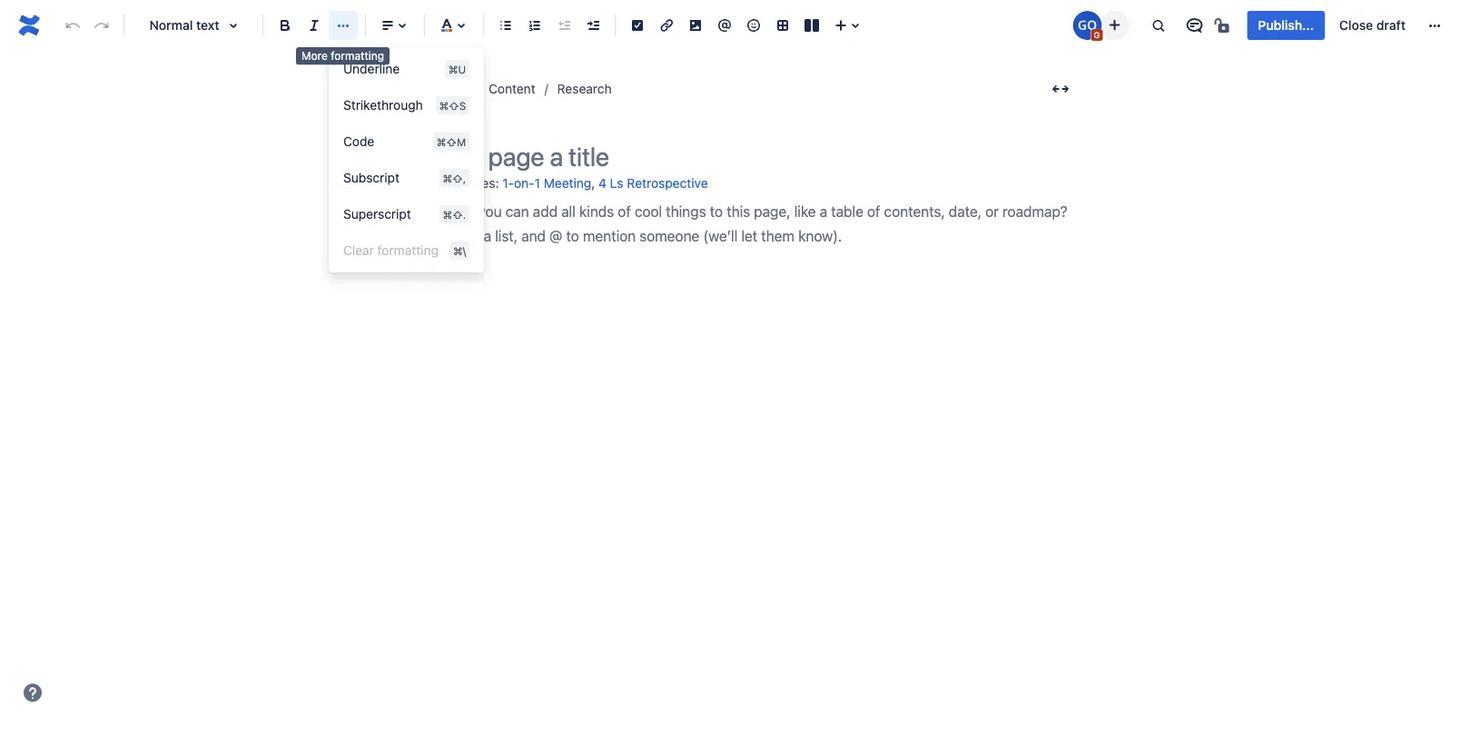 Task type: describe. For each thing, give the bounding box(es) containing it.
close draft
[[1340, 18, 1406, 33]]

numbered list ⌘⇧7 image
[[524, 15, 546, 36]]

templates:
[[435, 176, 499, 191]]

subscript
[[343, 170, 400, 185]]

formatting for clear formatting
[[378, 243, 439, 258]]

4
[[599, 176, 607, 191]]

on-
[[514, 176, 535, 191]]

normal text
[[149, 18, 219, 33]]

superscript
[[343, 207, 411, 222]]

no restrictions image
[[1213, 15, 1235, 36]]

bold ⌘b image
[[274, 15, 296, 36]]

more formatting tooltip
[[296, 47, 390, 65]]

meeting
[[544, 176, 592, 191]]

Give this page a title text field
[[387, 142, 1078, 172]]

content
[[489, 81, 536, 96]]

⌘⇧s
[[439, 99, 466, 112]]

⌘u
[[449, 63, 466, 75]]

1-on-1 meeting button
[[503, 169, 592, 199]]

add image, video, or file image
[[685, 15, 707, 36]]

bullet list ⌘⇧8 image
[[495, 15, 517, 36]]

close draft button
[[1329, 11, 1417, 40]]

content link
[[489, 78, 536, 100]]

normal text button
[[132, 5, 255, 45]]

redo ⌘⇧z image
[[91, 15, 113, 36]]

more formatting image
[[333, 15, 354, 36]]

4 ls retrospective button
[[599, 169, 708, 199]]

2 research link from the left
[[558, 78, 612, 100]]

publish... button
[[1248, 11, 1325, 40]]

⌘⇧.
[[443, 208, 466, 221]]

clear
[[343, 243, 374, 258]]

2 research from the left
[[558, 81, 612, 96]]

more formatting
[[302, 50, 384, 62]]

emoji image
[[743, 15, 765, 36]]

layouts image
[[801, 15, 823, 36]]

formatting for more formatting
[[331, 50, 384, 62]]

text
[[196, 18, 219, 33]]

popular templates: 1-on-1 meeting , 4 ls retrospective
[[387, 176, 708, 191]]

action item image
[[627, 15, 649, 36]]



Task type: vqa. For each thing, say whether or not it's contained in the screenshot.
'Make Page Full-Width' icon on the right top of the page
yes



Task type: locate. For each thing, give the bounding box(es) containing it.
1 horizontal spatial research link
[[558, 78, 612, 100]]

indent tab image
[[582, 15, 604, 36]]

1 horizontal spatial research
[[558, 81, 612, 96]]

formatting down more formatting icon
[[331, 50, 384, 62]]

invite to edit image
[[1104, 14, 1126, 36]]

popular
[[387, 176, 432, 191]]

1 research link from the left
[[412, 78, 467, 100]]

ls
[[610, 176, 624, 191]]

confluence image
[[15, 11, 44, 40], [15, 11, 44, 40]]

formatting inside more formatting tooltip
[[331, 50, 384, 62]]

mention image
[[714, 15, 736, 36]]

formatting down superscript
[[378, 243, 439, 258]]

1
[[535, 176, 541, 191]]

undo ⌘z image
[[62, 15, 84, 36]]

find and replace image
[[1148, 15, 1170, 36]]

research up '⌘⇧s'
[[412, 81, 467, 96]]

help image
[[22, 682, 44, 704]]

1 research from the left
[[412, 81, 467, 96]]

comment icon image
[[1184, 15, 1206, 36]]

underline
[[343, 61, 400, 76]]

research
[[412, 81, 467, 96], [558, 81, 612, 96]]

group containing underline
[[329, 51, 484, 269]]

move this page image
[[391, 82, 405, 96]]

0 horizontal spatial research
[[412, 81, 467, 96]]

⌘\
[[453, 244, 466, 257]]

link image
[[656, 15, 678, 36]]

table image
[[772, 15, 794, 36]]

1 vertical spatial formatting
[[378, 243, 439, 258]]

retrospective
[[627, 176, 708, 191]]

⌘⇧,
[[443, 172, 466, 184]]

publish...
[[1259, 18, 1315, 33]]

more image
[[1425, 15, 1446, 36]]

normal
[[149, 18, 193, 33]]

italic ⌘i image
[[303, 15, 325, 36]]

research link down ⌘u
[[412, 78, 467, 100]]

research down indent tab image
[[558, 81, 612, 96]]

,
[[592, 176, 595, 191]]

research link down indent tab image
[[558, 78, 612, 100]]

⌘⇧m
[[437, 135, 466, 148]]

Main content area, start typing to enter text. text field
[[387, 199, 1078, 249]]

close
[[1340, 18, 1374, 33]]

0 horizontal spatial research link
[[412, 78, 467, 100]]

more
[[302, 50, 328, 62]]

code
[[343, 134, 375, 149]]

align left image
[[377, 15, 399, 36]]

1-
[[503, 176, 514, 191]]

gary orlando image
[[1073, 11, 1102, 40]]

draft
[[1377, 18, 1406, 33]]

clear formatting
[[343, 243, 439, 258]]

outdent ⇧tab image
[[553, 15, 575, 36]]

formatting
[[331, 50, 384, 62], [378, 243, 439, 258]]

research link
[[412, 78, 467, 100], [558, 78, 612, 100]]

group
[[329, 51, 484, 269]]

make page full-width image
[[1050, 78, 1072, 100]]

0 vertical spatial formatting
[[331, 50, 384, 62]]

strikethrough
[[343, 98, 423, 113]]



